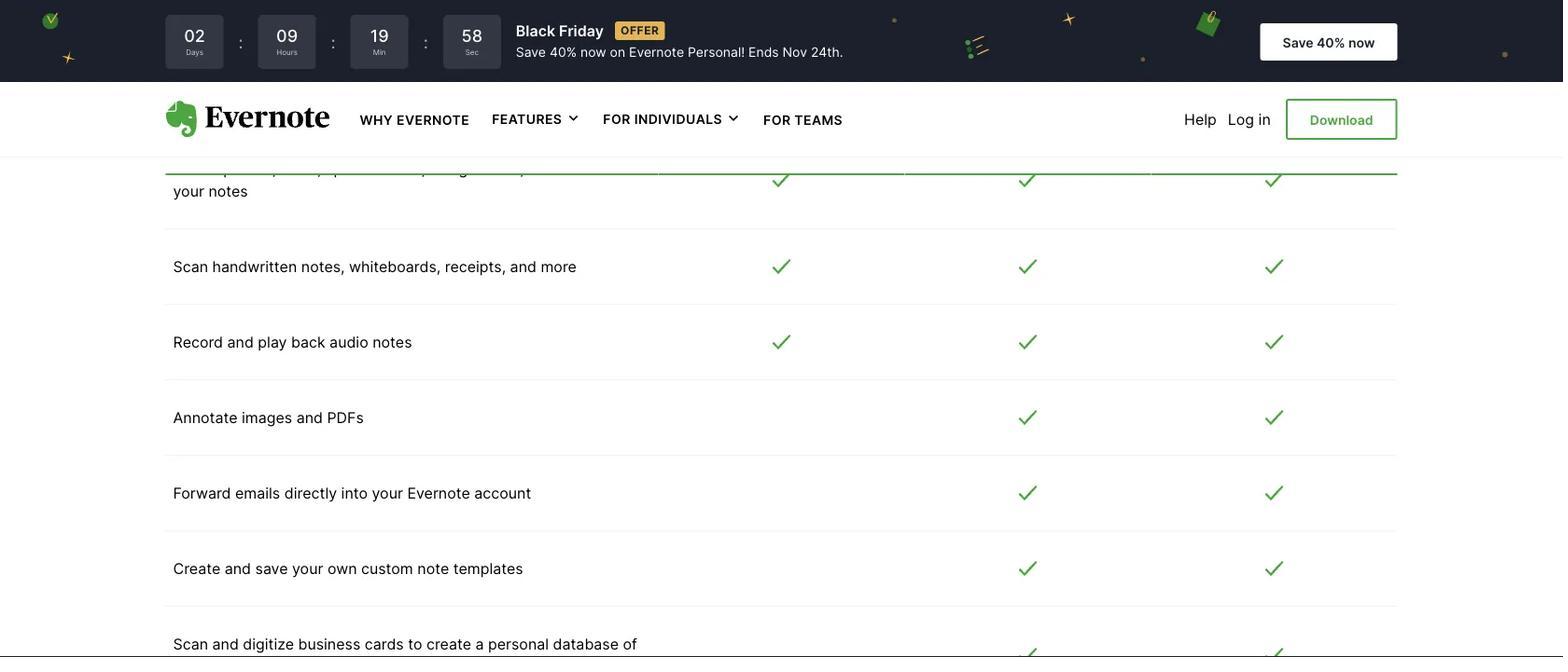Task type: vqa. For each thing, say whether or not it's contained in the screenshot.
Create and save your own custom note templates
yes



Task type: describe. For each thing, give the bounding box(es) containing it.
1 vertical spatial professional
[[1254, 123, 1354, 139]]

personal!
[[688, 45, 745, 60]]

into
[[341, 484, 368, 503]]

why evernote link
[[360, 110, 470, 128]]

log in link
[[1228, 110, 1271, 128]]

record
[[173, 333, 223, 351]]

record and play back audio notes
[[173, 333, 412, 351]]

and inside scan and digitize business cards to create a personal database of
[[212, 636, 239, 654]]

save 40% now on evernote personal! ends nov 24th.
[[516, 45, 843, 60]]

docs,
[[484, 160, 524, 178]]

choose professional
[[1195, 123, 1354, 139]]

web
[[467, 84, 498, 102]]

files
[[601, 160, 630, 178]]

for individuals
[[603, 111, 722, 127]]

log
[[1228, 110, 1254, 128]]

whiteboards,
[[349, 258, 441, 276]]

share
[[308, 84, 347, 102]]

get started
[[737, 123, 826, 139]]

photos,
[[223, 160, 276, 178]]

2 : from the left
[[331, 32, 336, 52]]

black
[[516, 21, 555, 40]]

google
[[430, 160, 480, 178]]

forward emails directly into your evernote account
[[173, 484, 531, 503]]

2 vertical spatial your
[[292, 560, 323, 578]]

0 horizontal spatial a
[[205, 9, 213, 27]]

pages
[[385, 84, 428, 102]]

other
[[559, 160, 597, 178]]

help link
[[1184, 110, 1217, 128]]

personal
[[988, 84, 1068, 102]]

attach photos, pdfs, spreadsheets, google docs, and other files to your notes
[[173, 160, 648, 200]]

09 hours
[[276, 25, 298, 57]]

on
[[610, 45, 625, 60]]

create
[[173, 560, 220, 578]]

clip, organize, and share web pages with web clipper
[[173, 84, 553, 102]]

audio
[[330, 333, 368, 351]]

annotate
[[173, 409, 237, 427]]

personal
[[488, 636, 549, 654]]

save for save 40% now
[[1283, 35, 1313, 50]]

back
[[291, 333, 325, 351]]

individuals
[[634, 111, 722, 127]]

58
[[461, 25, 482, 46]]

receipts,
[[445, 258, 506, 276]]

templates
[[453, 560, 523, 578]]

emails
[[235, 484, 280, 503]]

note
[[417, 560, 449, 578]]

save for save 40% now on evernote personal! ends nov 24th.
[[516, 45, 546, 60]]

scan and digitize business cards to create a personal database of
[[173, 636, 637, 658]]

scan for scan and digitize business cards to create a personal database of
[[173, 636, 208, 654]]

save 40% now
[[1283, 35, 1375, 50]]

and left save
[[225, 560, 251, 578]]

1 : from the left
[[238, 32, 243, 52]]

tools
[[557, 9, 591, 27]]

started
[[766, 123, 826, 139]]

help
[[1184, 110, 1217, 128]]

1 vertical spatial evernote
[[397, 112, 470, 128]]

log in
[[1228, 110, 1271, 128]]

with
[[433, 84, 463, 102]]

clipper
[[503, 84, 553, 102]]

for individuals button
[[603, 110, 741, 129]]

use a variety of fonts, highlight colors, and formatting tools
[[173, 9, 591, 27]]

organize,
[[209, 84, 273, 102]]

pdfs
[[327, 409, 364, 427]]

scan handwritten notes, whiteboards, receipts, and more
[[173, 258, 577, 276]]

more
[[541, 258, 577, 276]]

variety
[[217, 9, 266, 27]]

attach
[[173, 160, 219, 178]]

for for for individuals
[[603, 111, 631, 127]]

and left share
[[277, 84, 304, 102]]

images
[[242, 409, 292, 427]]

save
[[255, 560, 288, 578]]

sec
[[465, 47, 479, 57]]

account
[[474, 484, 531, 503]]

40% for save 40% now on evernote personal! ends nov 24th.
[[550, 45, 577, 60]]

ends
[[748, 45, 779, 60]]

and left pdfs
[[296, 409, 323, 427]]

scan for scan handwritten notes, whiteboards, receipts, and more
[[173, 258, 208, 276]]

play
[[258, 333, 287, 351]]

get
[[737, 123, 763, 139]]

24th.
[[811, 45, 843, 60]]

web
[[351, 84, 381, 102]]

forward
[[173, 484, 231, 503]]

friday
[[559, 21, 604, 40]]

download
[[1310, 112, 1373, 128]]

and inside attach photos, pdfs, spreadsheets, google docs, and other files to your notes
[[528, 160, 555, 178]]

own
[[327, 560, 357, 578]]



Task type: locate. For each thing, give the bounding box(es) containing it.
for teams
[[763, 112, 843, 128]]

2 vertical spatial evernote
[[407, 484, 470, 503]]

02 days
[[184, 25, 205, 57]]

1 vertical spatial of
[[623, 636, 637, 654]]

1 horizontal spatial now
[[1348, 35, 1375, 50]]

and left other
[[528, 160, 555, 178]]

create
[[426, 636, 471, 654]]

choose professional link
[[1159, 112, 1390, 149]]

your inside attach photos, pdfs, spreadsheets, google docs, and other files to your notes
[[173, 182, 204, 200]]

:
[[238, 32, 243, 52], [331, 32, 336, 52], [423, 32, 428, 52]]

now inside save 40% now link
[[1348, 35, 1375, 50]]

now up download link
[[1348, 35, 1375, 50]]

features
[[492, 111, 562, 127]]

use
[[173, 9, 201, 27]]

0 vertical spatial a
[[205, 9, 213, 27]]

a
[[205, 9, 213, 27], [475, 636, 484, 654]]

19
[[370, 25, 389, 46]]

0 horizontal spatial :
[[238, 32, 243, 52]]

to right cards
[[408, 636, 422, 654]]

nov
[[783, 45, 807, 60]]

now left the on
[[580, 45, 606, 60]]

cards
[[365, 636, 404, 654]]

1 horizontal spatial save
[[1283, 35, 1313, 50]]

choose
[[1195, 123, 1251, 139]]

1 vertical spatial your
[[372, 484, 403, 503]]

1 horizontal spatial for
[[763, 112, 791, 128]]

create and save your own custom note templates
[[173, 560, 523, 578]]

0 horizontal spatial save
[[516, 45, 546, 60]]

for teams link
[[763, 110, 843, 128]]

0 vertical spatial professional
[[1217, 84, 1332, 102]]

1 horizontal spatial :
[[331, 32, 336, 52]]

of
[[270, 9, 284, 27], [623, 636, 637, 654]]

save up download link
[[1283, 35, 1313, 50]]

to inside scan and digitize business cards to create a personal database of
[[408, 636, 422, 654]]

for for for teams
[[763, 112, 791, 128]]

: down highlight
[[331, 32, 336, 52]]

evernote left the account
[[407, 484, 470, 503]]

now for save 40% now
[[1348, 35, 1375, 50]]

: down variety
[[238, 32, 243, 52]]

0 vertical spatial notes
[[208, 182, 248, 200]]

: down colors,
[[423, 32, 428, 52]]

spreadsheets,
[[326, 160, 426, 178]]

save down black
[[516, 45, 546, 60]]

colors,
[[397, 9, 445, 27]]

0 vertical spatial to
[[634, 160, 648, 178]]

0 horizontal spatial to
[[408, 636, 422, 654]]

0 horizontal spatial of
[[270, 9, 284, 27]]

for
[[603, 111, 631, 127], [763, 112, 791, 128]]

to
[[634, 160, 648, 178], [408, 636, 422, 654]]

and left play
[[227, 333, 254, 351]]

clip,
[[173, 84, 204, 102]]

1 horizontal spatial a
[[475, 636, 484, 654]]

1 horizontal spatial of
[[623, 636, 637, 654]]

0 horizontal spatial your
[[173, 182, 204, 200]]

1 horizontal spatial your
[[292, 560, 323, 578]]

of left fonts,
[[270, 9, 284, 27]]

a right create
[[475, 636, 484, 654]]

min
[[373, 47, 386, 57]]

1 vertical spatial notes
[[373, 333, 412, 351]]

0 vertical spatial your
[[173, 182, 204, 200]]

0 vertical spatial scan
[[173, 258, 208, 276]]

scan down "create"
[[173, 636, 208, 654]]

58 sec
[[461, 25, 482, 57]]

40% for save 40% now
[[1317, 35, 1345, 50]]

0 horizontal spatial for
[[603, 111, 631, 127]]

business
[[298, 636, 360, 654]]

3 : from the left
[[423, 32, 428, 52]]

formatting
[[479, 9, 552, 27]]

1 vertical spatial to
[[408, 636, 422, 654]]

offer
[[620, 24, 659, 37]]

0 vertical spatial of
[[270, 9, 284, 27]]

now for save 40% now on evernote personal! ends nov 24th.
[[580, 45, 606, 60]]

your left own
[[292, 560, 323, 578]]

features button
[[492, 110, 581, 129]]

pdfs,
[[281, 160, 322, 178]]

40% up download link
[[1317, 35, 1345, 50]]

0 horizontal spatial notes
[[208, 182, 248, 200]]

0 horizontal spatial 40%
[[550, 45, 577, 60]]

a right use
[[205, 9, 213, 27]]

notes down photos, on the top left of page
[[208, 182, 248, 200]]

19 min
[[370, 25, 389, 57]]

09
[[276, 25, 298, 46]]

40% down the black friday on the top left of page
[[550, 45, 577, 60]]

evernote logo image
[[166, 101, 330, 138]]

scan inside scan and digitize business cards to create a personal database of
[[173, 636, 208, 654]]

notes
[[208, 182, 248, 200], [373, 333, 412, 351]]

evernote down with at the top left
[[397, 112, 470, 128]]

directly
[[284, 484, 337, 503]]

1 horizontal spatial to
[[634, 160, 648, 178]]

digitize
[[243, 636, 294, 654]]

scan
[[173, 258, 208, 276], [173, 636, 208, 654]]

1 scan from the top
[[173, 258, 208, 276]]

and left digitize at the bottom left
[[212, 636, 239, 654]]

2 scan from the top
[[173, 636, 208, 654]]

hours
[[277, 47, 298, 57]]

save
[[1283, 35, 1313, 50], [516, 45, 546, 60]]

notes,
[[301, 258, 345, 276]]

database
[[553, 636, 619, 654]]

evernote
[[629, 45, 684, 60], [397, 112, 470, 128], [407, 484, 470, 503]]

custom
[[361, 560, 413, 578]]

professional
[[1217, 84, 1332, 102], [1254, 123, 1354, 139]]

highlight
[[332, 9, 393, 27]]

1 horizontal spatial 40%
[[1317, 35, 1345, 50]]

why evernote
[[360, 112, 470, 128]]

2 horizontal spatial your
[[372, 484, 403, 503]]

2 horizontal spatial :
[[423, 32, 428, 52]]

black friday
[[516, 21, 604, 40]]

evernote down offer on the left
[[629, 45, 684, 60]]

notes right the audio
[[373, 333, 412, 351]]

days
[[186, 47, 203, 57]]

save 40% now link
[[1260, 23, 1397, 61]]

and up sec
[[449, 9, 475, 27]]

teams
[[794, 112, 843, 128]]

02
[[184, 25, 205, 46]]

0 vertical spatial evernote
[[629, 45, 684, 60]]

and left more
[[510, 258, 537, 276]]

free
[[763, 84, 800, 102]]

to inside attach photos, pdfs, spreadsheets, google docs, and other files to your notes
[[634, 160, 648, 178]]

to right files
[[634, 160, 648, 178]]

your
[[173, 182, 204, 200], [372, 484, 403, 503], [292, 560, 323, 578]]

a inside scan and digitize business cards to create a personal database of
[[475, 636, 484, 654]]

1 horizontal spatial notes
[[373, 333, 412, 351]]

of right database
[[623, 636, 637, 654]]

for inside button
[[603, 111, 631, 127]]

of inside scan and digitize business cards to create a personal database of
[[623, 636, 637, 654]]

1 vertical spatial scan
[[173, 636, 208, 654]]

your right into
[[372, 484, 403, 503]]

scan left handwritten
[[173, 258, 208, 276]]

0 horizontal spatial now
[[580, 45, 606, 60]]

annotate images and pdfs
[[173, 409, 364, 427]]

your down the attach
[[173, 182, 204, 200]]

1 vertical spatial a
[[475, 636, 484, 654]]

notes inside attach photos, pdfs, spreadsheets, google docs, and other files to your notes
[[208, 182, 248, 200]]

fonts,
[[288, 9, 328, 27]]

download link
[[1286, 99, 1397, 140]]

40%
[[1317, 35, 1345, 50], [550, 45, 577, 60]]



